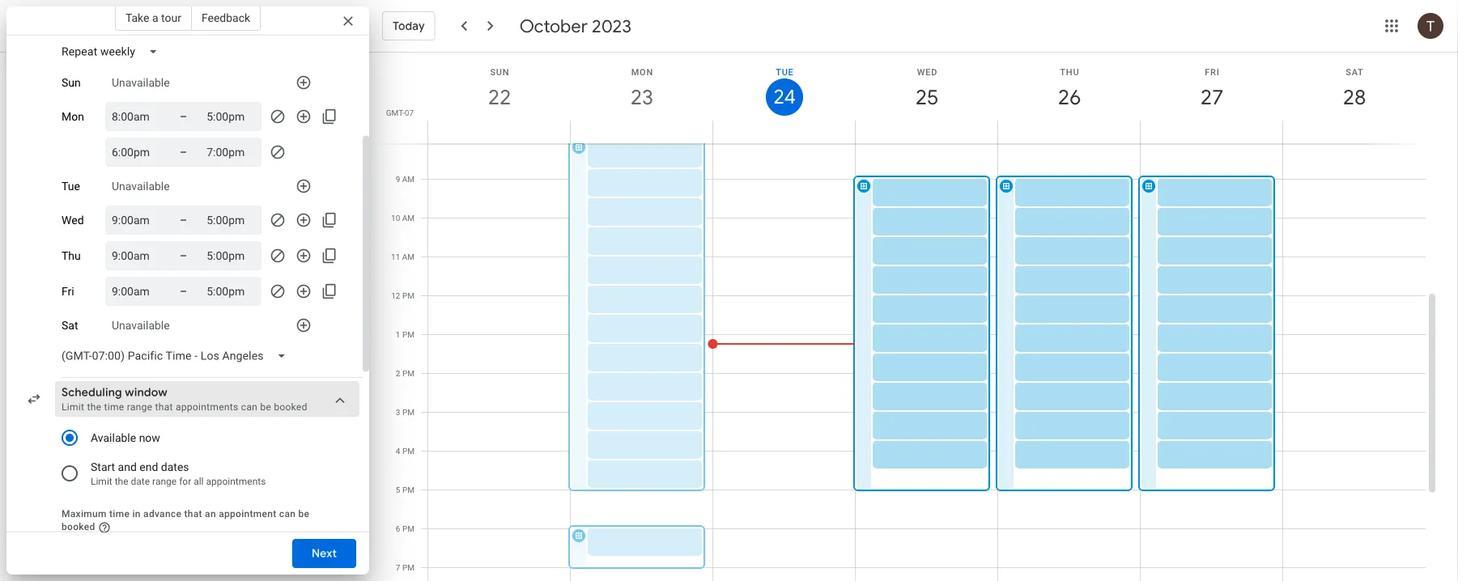 Task type: describe. For each thing, give the bounding box(es) containing it.
tue 24
[[773, 67, 795, 110]]

07
[[405, 108, 414, 117]]

saturday, october 28 element
[[1337, 79, 1374, 116]]

a
[[152, 11, 158, 24]]

sat for sat
[[62, 319, 78, 332]]

1 pm
[[396, 330, 415, 340]]

25 column header
[[855, 53, 999, 144]]

am for 11 am
[[402, 252, 415, 262]]

maximum time in advance that an appointment can be booked
[[62, 509, 310, 533]]

fri for fri
[[62, 285, 74, 298]]

5
[[396, 486, 401, 495]]

time inside scheduling window limit the time range that appointments can be booked
[[104, 402, 124, 413]]

pm for 5 pm
[[403, 486, 415, 495]]

grid containing 22
[[376, 53, 1439, 582]]

27 column header
[[1141, 53, 1284, 144]]

and
[[118, 461, 137, 474]]

sun for sun 22
[[490, 67, 510, 77]]

tue for tue
[[62, 180, 80, 193]]

friday, october 27 element
[[1194, 79, 1231, 116]]

am for 10 am
[[402, 213, 415, 223]]

available now
[[91, 431, 160, 445]]

unavailable for tue
[[112, 180, 170, 193]]

an
[[205, 509, 216, 520]]

thu for thu
[[62, 249, 81, 263]]

sat for sat 28
[[1346, 67, 1365, 77]]

fri for fri 27
[[1205, 67, 1220, 77]]

pm for 7 pm
[[403, 563, 415, 573]]

2
[[396, 369, 401, 379]]

range inside the start and end dates limit the date range for all appointments
[[152, 476, 177, 488]]

start time on mondays text field for end time on mondays text field
[[112, 143, 160, 162]]

october 2023
[[520, 15, 632, 37]]

2 – from the top
[[180, 145, 187, 159]]

take a tour
[[125, 11, 181, 24]]

for
[[179, 476, 191, 488]]

9
[[396, 175, 400, 184]]

12 pm
[[391, 291, 415, 301]]

28
[[1343, 84, 1366, 111]]

take
[[125, 11, 149, 24]]

22 column header
[[428, 53, 571, 144]]

start
[[91, 461, 115, 474]]

be inside scheduling window limit the time range that appointments can be booked
[[260, 402, 271, 413]]

Start time on Fridays text field
[[112, 282, 160, 301]]

Start time on Thursdays text field
[[112, 246, 160, 266]]

limit inside scheduling window limit the time range that appointments can be booked
[[62, 402, 84, 413]]

date
[[131, 476, 150, 488]]

sat 28
[[1343, 67, 1366, 111]]

all
[[194, 476, 204, 488]]

time inside maximum time in advance that an appointment can be booked
[[109, 509, 130, 520]]

range inside scheduling window limit the time range that appointments can be booked
[[127, 402, 153, 413]]

2 pm
[[396, 369, 415, 379]]

the inside the start and end dates limit the date range for all appointments
[[115, 476, 128, 488]]

pm for 2 pm
[[403, 369, 415, 379]]

next
[[312, 547, 337, 561]]

– for fri
[[180, 285, 187, 298]]

scheduling
[[62, 386, 122, 400]]

– for mon
[[180, 110, 187, 123]]

wed for wed
[[62, 214, 84, 227]]

End time on Thursdays text field
[[207, 246, 255, 266]]

23 column header
[[570, 53, 714, 144]]

Start time on Wednesdays text field
[[112, 211, 160, 230]]

gmt-
[[386, 108, 405, 117]]

9 am
[[396, 175, 415, 184]]

the inside scheduling window limit the time range that appointments can be booked
[[87, 402, 101, 413]]

can inside scheduling window limit the time range that appointments can be booked
[[241, 402, 258, 413]]

22
[[487, 84, 510, 111]]

pm for 4 pm
[[403, 447, 415, 456]]

pm for 12 pm
[[403, 291, 415, 301]]

7 pm
[[396, 563, 415, 573]]

scheduling window limit the time range that appointments can be booked
[[62, 386, 308, 413]]

23
[[630, 84, 653, 111]]

maximum
[[62, 509, 107, 520]]



Task type: locate. For each thing, give the bounding box(es) containing it.
0 horizontal spatial tue
[[62, 180, 80, 193]]

3 – from the top
[[180, 213, 187, 227]]

sat inside 'sat 28'
[[1346, 67, 1365, 77]]

unavailable
[[112, 76, 170, 89], [112, 180, 170, 193], [112, 319, 170, 332]]

am for 9 am
[[402, 175, 415, 184]]

fri up friday, october 27 element
[[1205, 67, 1220, 77]]

booked inside maximum time in advance that an appointment can be booked
[[62, 522, 95, 533]]

1 vertical spatial the
[[115, 476, 128, 488]]

the
[[87, 402, 101, 413], [115, 476, 128, 488]]

that inside scheduling window limit the time range that appointments can be booked
[[155, 402, 173, 413]]

0 vertical spatial can
[[241, 402, 258, 413]]

tue for tue 24
[[776, 67, 794, 77]]

appointments inside scheduling window limit the time range that appointments can be booked
[[176, 402, 239, 413]]

window
[[125, 386, 168, 400]]

End time on Mondays text field
[[207, 107, 255, 126]]

end
[[140, 461, 158, 474]]

am right 10
[[402, 213, 415, 223]]

appointments
[[176, 402, 239, 413], [206, 476, 266, 488]]

am right 8
[[402, 136, 415, 145]]

0 horizontal spatial be
[[260, 402, 271, 413]]

26
[[1057, 84, 1081, 111]]

range down window
[[127, 402, 153, 413]]

5 – from the top
[[180, 285, 187, 298]]

28 column header
[[1283, 53, 1426, 144]]

that left an
[[184, 509, 202, 520]]

6
[[396, 524, 401, 534]]

range down dates
[[152, 476, 177, 488]]

1 horizontal spatial can
[[279, 509, 296, 520]]

0 horizontal spatial sat
[[62, 319, 78, 332]]

2 am from the top
[[402, 175, 415, 184]]

sat
[[1346, 67, 1365, 77], [62, 319, 78, 332]]

limit
[[62, 402, 84, 413], [91, 476, 112, 488]]

am for 8 am
[[402, 136, 415, 145]]

today
[[393, 19, 425, 33]]

booked
[[274, 402, 308, 413], [62, 522, 95, 533]]

appointments up appointment on the left of the page
[[206, 476, 266, 488]]

8 pm from the top
[[403, 563, 415, 573]]

– left end time on mondays text field
[[180, 145, 187, 159]]

can
[[241, 402, 258, 413], [279, 509, 296, 520]]

1 vertical spatial be
[[298, 509, 310, 520]]

am
[[402, 136, 415, 145], [402, 175, 415, 184], [402, 213, 415, 223], [402, 252, 415, 262]]

that down window
[[155, 402, 173, 413]]

appointments inside the start and end dates limit the date range for all appointments
[[206, 476, 266, 488]]

4 – from the top
[[180, 249, 187, 262]]

grid
[[376, 53, 1439, 582]]

thu 26
[[1057, 67, 1081, 111]]

1 vertical spatial tue
[[62, 180, 80, 193]]

4 pm from the top
[[403, 408, 415, 418]]

0 vertical spatial range
[[127, 402, 153, 413]]

available
[[91, 431, 136, 445]]

– for thu
[[180, 249, 187, 262]]

wednesday, october 25 element
[[909, 79, 946, 116]]

mon 23
[[630, 67, 654, 111]]

thu inside the thu 26
[[1061, 67, 1080, 77]]

0 horizontal spatial wed
[[62, 214, 84, 227]]

1 vertical spatial sat
[[62, 319, 78, 332]]

appointments up dates
[[176, 402, 239, 413]]

pm right 1
[[403, 330, 415, 340]]

3
[[396, 408, 401, 418]]

wed left start time on wednesdays 'text box'
[[62, 214, 84, 227]]

5 pm
[[396, 486, 415, 495]]

tue
[[776, 67, 794, 77], [62, 180, 80, 193]]

1 horizontal spatial sat
[[1346, 67, 1365, 77]]

limit inside the start and end dates limit the date range for all appointments
[[91, 476, 112, 488]]

Start time on Mondays text field
[[112, 107, 160, 126], [112, 143, 160, 162]]

mon
[[632, 67, 654, 77], [62, 110, 84, 123]]

sunday, october 22 element
[[481, 79, 518, 116]]

– left end time on thursdays text field
[[180, 249, 187, 262]]

wed for wed 25
[[917, 67, 938, 77]]

start and end dates limit the date range for all appointments
[[91, 461, 266, 488]]

thu
[[1061, 67, 1080, 77], [62, 249, 81, 263]]

tuesday, october 24, today element
[[766, 79, 804, 116]]

0 horizontal spatial booked
[[62, 522, 95, 533]]

2023
[[592, 15, 632, 37]]

feedback button
[[192, 5, 261, 31]]

0 vertical spatial limit
[[62, 402, 84, 413]]

4
[[396, 447, 401, 456]]

thu up thursday, october 26 element
[[1061, 67, 1080, 77]]

be
[[260, 402, 271, 413], [298, 509, 310, 520]]

thu for thu 26
[[1061, 67, 1080, 77]]

wed up wednesday, october 25 element
[[917, 67, 938, 77]]

mon for mon 23
[[632, 67, 654, 77]]

unavailable up start time on wednesdays 'text box'
[[112, 180, 170, 193]]

tour
[[161, 11, 181, 24]]

1 horizontal spatial wed
[[917, 67, 938, 77]]

0 vertical spatial the
[[87, 402, 101, 413]]

0 vertical spatial start time on mondays text field
[[112, 107, 160, 126]]

limit down scheduling
[[62, 402, 84, 413]]

option group containing available now
[[55, 420, 334, 492]]

7
[[396, 563, 401, 573]]

sat up saturday, october 28 element
[[1346, 67, 1365, 77]]

0 vertical spatial booked
[[274, 402, 308, 413]]

1 horizontal spatial thu
[[1061, 67, 1080, 77]]

pm for 3 pm
[[403, 408, 415, 418]]

now
[[139, 431, 160, 445]]

limit down start
[[91, 476, 112, 488]]

1 vertical spatial wed
[[62, 214, 84, 227]]

sun 22
[[487, 67, 510, 111]]

End time on Fridays text field
[[207, 282, 255, 301]]

24
[[773, 84, 795, 110]]

0 horizontal spatial mon
[[62, 110, 84, 123]]

mon inside mon 23
[[632, 67, 654, 77]]

1 horizontal spatial tue
[[776, 67, 794, 77]]

25
[[915, 84, 938, 111]]

1 horizontal spatial fri
[[1205, 67, 1220, 77]]

0 horizontal spatial can
[[241, 402, 258, 413]]

mon for mon
[[62, 110, 84, 123]]

None field
[[55, 37, 171, 66], [55, 342, 299, 371], [55, 37, 171, 66], [55, 342, 299, 371]]

0 horizontal spatial that
[[155, 402, 173, 413]]

8 am
[[396, 136, 415, 145]]

0 vertical spatial that
[[155, 402, 173, 413]]

sun inside "sun 22"
[[490, 67, 510, 77]]

pm
[[403, 291, 415, 301], [403, 330, 415, 340], [403, 369, 415, 379], [403, 408, 415, 418], [403, 447, 415, 456], [403, 486, 415, 495], [403, 524, 415, 534], [403, 563, 415, 573]]

4 pm
[[396, 447, 415, 456]]

End time on Wednesdays text field
[[207, 211, 255, 230]]

10
[[391, 213, 400, 223]]

october
[[520, 15, 588, 37]]

1 horizontal spatial the
[[115, 476, 128, 488]]

fri left start time on fridays text field
[[62, 285, 74, 298]]

the down scheduling
[[87, 402, 101, 413]]

next button
[[292, 535, 356, 574]]

1 vertical spatial thu
[[62, 249, 81, 263]]

time
[[104, 402, 124, 413], [109, 509, 130, 520]]

1 horizontal spatial be
[[298, 509, 310, 520]]

0 vertical spatial time
[[104, 402, 124, 413]]

that
[[155, 402, 173, 413], [184, 509, 202, 520]]

feedback
[[202, 11, 250, 24]]

1 vertical spatial that
[[184, 509, 202, 520]]

wed inside wed 25
[[917, 67, 938, 77]]

1 vertical spatial range
[[152, 476, 177, 488]]

1 vertical spatial booked
[[62, 522, 95, 533]]

pm for 6 pm
[[403, 524, 415, 534]]

appointment
[[219, 509, 277, 520]]

2 unavailable from the top
[[112, 180, 170, 193]]

1 unavailable from the top
[[112, 76, 170, 89]]

range
[[127, 402, 153, 413], [152, 476, 177, 488]]

0 horizontal spatial thu
[[62, 249, 81, 263]]

pm right 5
[[403, 486, 415, 495]]

3 pm from the top
[[403, 369, 415, 379]]

1 vertical spatial limit
[[91, 476, 112, 488]]

7 pm from the top
[[403, 524, 415, 534]]

that inside maximum time in advance that an appointment can be booked
[[184, 509, 202, 520]]

am right 9
[[402, 175, 415, 184]]

sat up scheduling
[[62, 319, 78, 332]]

1 vertical spatial can
[[279, 509, 296, 520]]

am right 11 on the left
[[402, 252, 415, 262]]

unavailable for sat
[[112, 319, 170, 332]]

thursday, october 26 element
[[1051, 79, 1089, 116]]

26 column header
[[998, 53, 1141, 144]]

time down scheduling
[[104, 402, 124, 413]]

0 vertical spatial unavailable
[[112, 76, 170, 89]]

1 horizontal spatial limit
[[91, 476, 112, 488]]

1 horizontal spatial that
[[184, 509, 202, 520]]

fri 27
[[1200, 67, 1223, 111]]

take a tour button
[[115, 5, 192, 31]]

pm right 2
[[403, 369, 415, 379]]

unavailable down take
[[112, 76, 170, 89]]

wed
[[917, 67, 938, 77], [62, 214, 84, 227]]

1 vertical spatial mon
[[62, 110, 84, 123]]

dates
[[161, 461, 189, 474]]

12
[[391, 291, 401, 301]]

4 am from the top
[[402, 252, 415, 262]]

6 pm from the top
[[403, 486, 415, 495]]

advance
[[143, 509, 182, 520]]

can inside maximum time in advance that an appointment can be booked
[[279, 509, 296, 520]]

tue inside tue 24
[[776, 67, 794, 77]]

1 vertical spatial fri
[[62, 285, 74, 298]]

0 vertical spatial appointments
[[176, 402, 239, 413]]

8
[[396, 136, 400, 145]]

2 pm from the top
[[403, 330, 415, 340]]

unavailable for sun
[[112, 76, 170, 89]]

1 vertical spatial appointments
[[206, 476, 266, 488]]

5 pm from the top
[[403, 447, 415, 456]]

gmt-07
[[386, 108, 414, 117]]

11 am
[[391, 252, 415, 262]]

pm right 3
[[403, 408, 415, 418]]

1 vertical spatial unavailable
[[112, 180, 170, 193]]

pm right 12
[[403, 291, 415, 301]]

– for wed
[[180, 213, 187, 227]]

sun
[[490, 67, 510, 77], [62, 76, 81, 89]]

3 am from the top
[[402, 213, 415, 223]]

thu left start time on thursdays text box
[[62, 249, 81, 263]]

start time on mondays text field for end time on mondays text box
[[112, 107, 160, 126]]

time left in
[[109, 509, 130, 520]]

option group
[[55, 420, 334, 492]]

booked inside scheduling window limit the time range that appointments can be booked
[[274, 402, 308, 413]]

wed 25
[[915, 67, 938, 111]]

2 vertical spatial unavailable
[[112, 319, 170, 332]]

pm right 7
[[403, 563, 415, 573]]

2 start time on mondays text field from the top
[[112, 143, 160, 162]]

sun for sun
[[62, 76, 81, 89]]

today button
[[382, 6, 436, 45]]

0 vertical spatial tue
[[776, 67, 794, 77]]

in
[[132, 509, 141, 520]]

fri
[[1205, 67, 1220, 77], [62, 285, 74, 298]]

0 horizontal spatial fri
[[62, 285, 74, 298]]

3 unavailable from the top
[[112, 319, 170, 332]]

6 pm
[[396, 524, 415, 534]]

0 horizontal spatial sun
[[62, 76, 81, 89]]

unavailable down start time on fridays text field
[[112, 319, 170, 332]]

1 start time on mondays text field from the top
[[112, 107, 160, 126]]

monday, october 23 element
[[624, 79, 661, 116]]

– right start time on fridays text field
[[180, 285, 187, 298]]

pm right 4
[[403, 447, 415, 456]]

1 horizontal spatial mon
[[632, 67, 654, 77]]

pm right the 6
[[403, 524, 415, 534]]

3 pm
[[396, 408, 415, 418]]

– left end time on wednesdays 'text field' at the top
[[180, 213, 187, 227]]

0 horizontal spatial the
[[87, 402, 101, 413]]

End time on Mondays text field
[[207, 143, 255, 162]]

pm for 1 pm
[[403, 330, 415, 340]]

1 vertical spatial start time on mondays text field
[[112, 143, 160, 162]]

1 horizontal spatial booked
[[274, 402, 308, 413]]

1
[[396, 330, 401, 340]]

10 am
[[391, 213, 415, 223]]

1 horizontal spatial sun
[[490, 67, 510, 77]]

0 vertical spatial sat
[[1346, 67, 1365, 77]]

1 am from the top
[[402, 136, 415, 145]]

– left end time on mondays text box
[[180, 110, 187, 123]]

1 pm from the top
[[403, 291, 415, 301]]

be inside maximum time in advance that an appointment can be booked
[[298, 509, 310, 520]]

0 vertical spatial thu
[[1061, 67, 1080, 77]]

0 vertical spatial mon
[[632, 67, 654, 77]]

1 – from the top
[[180, 110, 187, 123]]

0 vertical spatial fri
[[1205, 67, 1220, 77]]

1 vertical spatial time
[[109, 509, 130, 520]]

fri inside fri 27
[[1205, 67, 1220, 77]]

0 vertical spatial wed
[[917, 67, 938, 77]]

11
[[391, 252, 400, 262]]

the down and
[[115, 476, 128, 488]]

0 vertical spatial be
[[260, 402, 271, 413]]

27
[[1200, 84, 1223, 111]]

0 horizontal spatial limit
[[62, 402, 84, 413]]

–
[[180, 110, 187, 123], [180, 145, 187, 159], [180, 213, 187, 227], [180, 249, 187, 262], [180, 285, 187, 298]]

24 column header
[[713, 53, 856, 144]]



Task type: vqa. For each thing, say whether or not it's contained in the screenshot.
calendars associated with My calendars
no



